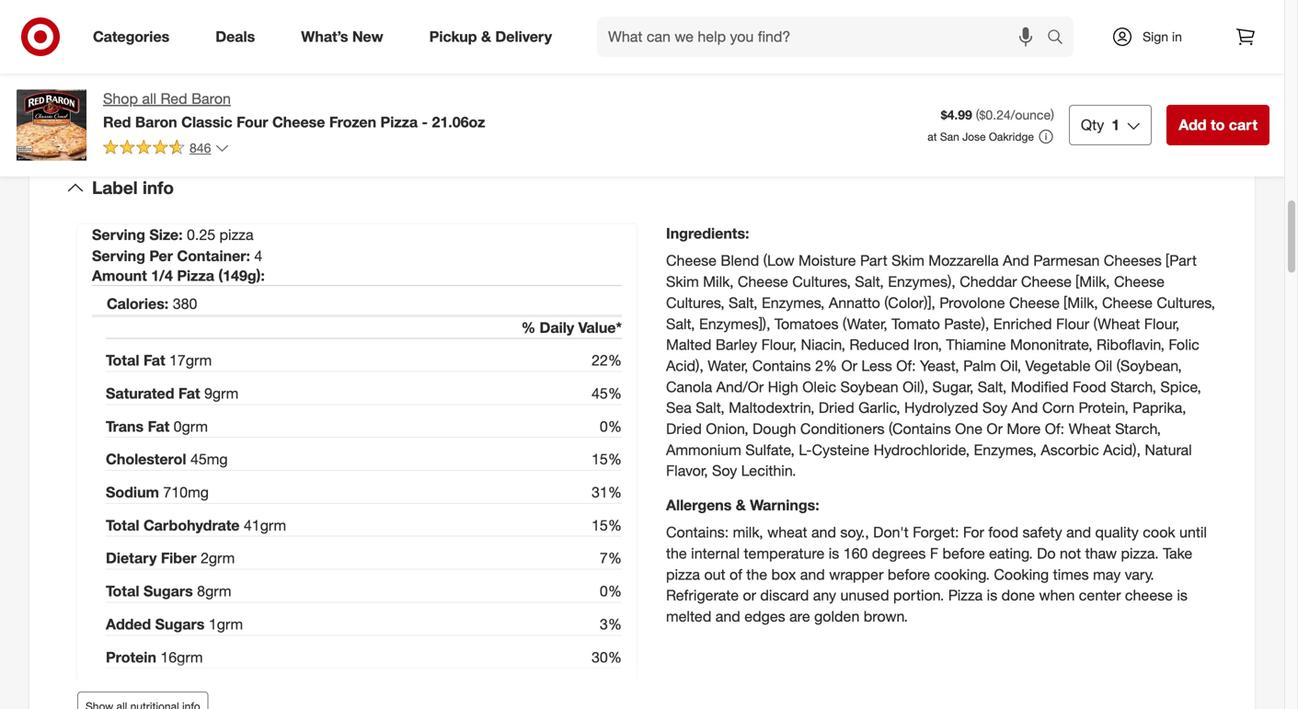 Task type: vqa. For each thing, say whether or not it's contained in the screenshot.
mg related to Cholesterol 45 mg
yes



Task type: describe. For each thing, give the bounding box(es) containing it.
salt, up onion,
[[696, 399, 725, 417]]

protein
[[106, 648, 156, 666]]

reduced
[[849, 336, 909, 354]]

until
[[1179, 524, 1207, 541]]

%
[[521, 319, 535, 336]]

0.25
[[187, 226, 215, 244]]

(149g)
[[218, 267, 261, 285]]

0% for total sugars 8 grm
[[600, 582, 622, 600]]

pickup & delivery link
[[414, 17, 575, 57]]

mg for sodium 710 mg
[[188, 483, 209, 501]]

modified
[[1011, 378, 1069, 396]]

ingredients: cheese blend (low moisture part skim mozzarella and parmesan cheeses [part skim milk, cheese cultures, salt, enzymes), cheddar cheese [milk, cheese cultures, salt, enzymes, annatto (color)], provolone cheese [milk, cheese cultures, salt, enzymes]), tomatoes (water, tomato paste), enriched flour (wheat flour, malted barley flour, niacin, reduced iron, thiamine mononitrate, riboflavin, folic acid), water, contains 2% or less of: yeast, palm oil, vegetable oil (soybean, canola and/or high oleic soybean oil), sugar, salt, modified food starch, spice, sea salt, maltodextrin, dried garlic, hydrolyzed soy and corn protein, paprika, dried onion, dough conditioners (contains one or more of: wheat starch, ammonium sulfate, l-cysteine hydrochloride, enzymes, ascorbic acid), natural flavor, soy lecithin.
[[666, 225, 1215, 480]]

allergens & warnings: contains: milk, wheat and soy., don't forget: for food safety and quality cook until the internal temperature is 160 degrees f before eating. do not thaw pizza. take pizza out of the box and wrapper before cooking. cooking times may vary. refrigerate or discard any unused portion. pizza is done when center cheese is melted and edges are golden brown.
[[666, 496, 1207, 626]]

/ounce
[[1011, 107, 1051, 123]]

out
[[704, 566, 725, 584]]

sugars for total sugars
[[143, 582, 193, 600]]

sign in
[[1143, 29, 1182, 45]]

oil
[[1095, 357, 1112, 375]]

ammonium
[[666, 441, 741, 459]]

and down refrigerate
[[716, 608, 740, 626]]

0 horizontal spatial dried
[[666, 420, 702, 438]]

contains:
[[666, 524, 729, 541]]

and up more at the right bottom of the page
[[1012, 399, 1038, 417]]

380
[[173, 295, 197, 313]]

l-
[[799, 441, 812, 459]]

$4.99 ( $0.24 /ounce )
[[941, 107, 1054, 123]]

(color)],
[[884, 294, 935, 312]]

edges
[[744, 608, 785, 626]]

shop all red baron red baron classic four cheese frozen pizza - 21.06oz
[[103, 90, 485, 131]]

portion.
[[893, 587, 944, 605]]

saturated
[[106, 385, 174, 402]]

(
[[976, 107, 979, 123]]

0 horizontal spatial enzymes,
[[762, 294, 825, 312]]

refrigerate
[[666, 587, 739, 605]]

label
[[92, 177, 138, 198]]

1 vertical spatial flour,
[[761, 336, 797, 354]]

1 vertical spatial before
[[888, 566, 930, 584]]

total for total fat
[[106, 352, 139, 369]]

cook
[[1143, 524, 1175, 541]]

0 vertical spatial of:
[[896, 357, 916, 375]]

0 horizontal spatial 1
[[209, 615, 217, 633]]

oil,
[[1000, 357, 1021, 375]]

0 vertical spatial or
[[841, 357, 857, 375]]

four
[[237, 113, 268, 131]]

0 vertical spatial baron
[[191, 90, 231, 108]]

add to cart
[[1179, 116, 1258, 134]]

0 vertical spatial starch,
[[1110, 378, 1156, 396]]

ascorbic
[[1041, 441, 1099, 459]]

1 vertical spatial [milk,
[[1064, 294, 1098, 312]]

grm for dietary fiber 2 grm
[[209, 549, 235, 567]]

of
[[730, 566, 742, 584]]

sulfate,
[[745, 441, 795, 459]]

and up not
[[1066, 524, 1091, 541]]

per
[[149, 247, 173, 265]]

21.06oz
[[432, 113, 485, 131]]

pizza inside the allergens & warnings: contains: milk, wheat and soy., don't forget: for food safety and quality cook until the internal temperature is 160 degrees f before eating. do not thaw pizza. take pizza out of the box and wrapper before cooking. cooking times may vary. refrigerate or discard any unused portion. pizza is done when center cheese is melted and edges are golden brown.
[[948, 587, 983, 605]]

palm
[[963, 357, 996, 375]]

(wheat
[[1093, 315, 1140, 333]]

corn
[[1042, 399, 1075, 417]]

salt, down part
[[855, 273, 884, 291]]

% daily value*
[[521, 319, 622, 336]]

0 horizontal spatial cultures,
[[666, 294, 725, 312]]

sugars for added sugars
[[155, 615, 205, 633]]

are
[[789, 608, 810, 626]]

7%
[[600, 549, 622, 567]]

15% for grm
[[592, 516, 622, 534]]

vegetable
[[1025, 357, 1091, 375]]

and up any
[[800, 566, 825, 584]]

mg for cholesterol 45 mg
[[207, 450, 228, 468]]

center
[[1079, 587, 1121, 605]]

0 vertical spatial 1
[[1112, 116, 1120, 134]]

1 horizontal spatial red
[[161, 90, 187, 108]]

carbohydrate
[[143, 516, 240, 534]]

brown.
[[864, 608, 908, 626]]

cheese down (low
[[738, 273, 788, 291]]

at san jose oakridge
[[928, 130, 1034, 144]]

wheat inside the allergens & warnings: contains: milk, wheat and soy., don't forget: for food safety and quality cook until the internal temperature is 160 degrees f before eating. do not thaw pizza. take pizza out of the box and wrapper before cooking. cooking times may vary. refrigerate or discard any unused portion. pizza is done when center cheese is melted and edges are golden brown.
[[767, 524, 807, 541]]

oleic
[[802, 378, 836, 396]]

frozen
[[329, 113, 376, 131]]

trans fat 0 grm
[[106, 418, 208, 435]]

fiber
[[161, 549, 196, 567]]

cart
[[1229, 116, 1258, 134]]

cholesterol
[[106, 450, 186, 468]]

2 horizontal spatial is
[[1177, 587, 1188, 605]]

15% for mg
[[592, 450, 622, 468]]

image of red baron classic four cheese frozen pizza - 21.06oz image
[[15, 88, 88, 162]]

What can we help you find? suggestions appear below search field
[[597, 17, 1051, 57]]

cheese down ingredients:
[[666, 252, 717, 270]]

saturated fat 9 grm
[[106, 385, 239, 402]]

one
[[955, 420, 982, 438]]

1 vertical spatial skim
[[666, 273, 699, 291]]

label info button
[[44, 159, 1240, 217]]

)
[[1051, 107, 1054, 123]]

when
[[1039, 587, 1075, 605]]

45%
[[592, 385, 622, 402]]

unused
[[840, 587, 889, 605]]

1 serving from the top
[[92, 226, 145, 244]]

& for warnings:
[[736, 496, 746, 514]]

search
[[1039, 30, 1083, 47]]

0 vertical spatial acid),
[[666, 357, 704, 375]]

0 vertical spatial the
[[666, 545, 687, 562]]

enzymes),
[[888, 273, 956, 291]]

1 vertical spatial acid),
[[1103, 441, 1141, 459]]

oil),
[[903, 378, 928, 396]]

and up 'cheddar' on the right of page
[[1003, 252, 1029, 270]]

2 serving from the top
[[92, 247, 145, 265]]

grm for added sugars 1 grm
[[217, 615, 243, 633]]

daily
[[540, 319, 574, 336]]

(low
[[763, 252, 794, 270]]

any
[[813, 587, 836, 605]]

mozzarella
[[928, 252, 999, 270]]

less
[[861, 357, 892, 375]]

info
[[143, 177, 174, 198]]

0
[[174, 418, 182, 435]]

canola
[[666, 378, 712, 396]]

cheese down cheeses
[[1114, 273, 1165, 291]]

1 vertical spatial enzymes,
[[974, 441, 1037, 459]]

warnings:
[[750, 496, 819, 514]]

31%
[[592, 483, 622, 501]]

grm for saturated fat 9 grm
[[212, 385, 239, 402]]

food inside the allergens & warnings: contains: milk, wheat and soy., don't forget: for food safety and quality cook until the internal temperature is 160 degrees f before eating. do not thaw pizza. take pizza out of the box and wrapper before cooking. cooking times may vary. refrigerate or discard any unused portion. pizza is done when center cheese is melted and edges are golden brown.
[[988, 524, 1018, 541]]

folic
[[1169, 336, 1199, 354]]

temperature
[[744, 545, 825, 562]]

1 horizontal spatial skim
[[892, 252, 924, 270]]

1 horizontal spatial before
[[942, 545, 985, 562]]

quality
[[1095, 524, 1139, 541]]



Task type: locate. For each thing, give the bounding box(es) containing it.
15% up 31% at the left bottom of page
[[592, 450, 622, 468]]

2 horizontal spatial cultures,
[[1157, 294, 1215, 312]]

1 horizontal spatial flour,
[[1144, 315, 1180, 333]]

total
[[106, 352, 139, 369], [106, 516, 139, 534], [106, 582, 139, 600]]

forget:
[[913, 524, 959, 541]]

0 vertical spatial soy
[[982, 399, 1007, 417]]

the right of
[[746, 566, 767, 584]]

0 horizontal spatial before
[[888, 566, 930, 584]]

or inside the allergens & warnings: contains: milk, wheat and soy., don't forget: for food safety and quality cook until the internal temperature is 160 degrees f before eating. do not thaw pizza. take pizza out of the box and wrapper before cooking. cooking times may vary. refrigerate or discard any unused portion. pizza is done when center cheese is melted and edges are golden brown.
[[743, 587, 756, 605]]

pizza inside the allergens & warnings: contains: milk, wheat and soy., don't forget: for food safety and quality cook until the internal temperature is 160 degrees f before eating. do not thaw pizza. take pizza out of the box and wrapper before cooking. cooking times may vary. refrigerate or discard any unused portion. pizza is done when center cheese is melted and edges are golden brown.
[[666, 566, 700, 584]]

0 vertical spatial red
[[161, 90, 187, 108]]

enzymes]),
[[699, 315, 770, 333]]

1 vertical spatial &
[[736, 496, 746, 514]]

0 horizontal spatial food
[[988, 524, 1018, 541]]

milk, up the internal
[[733, 524, 763, 541]]

1 vertical spatial of:
[[1045, 420, 1064, 438]]

grm for total carbohydrate 41 grm
[[260, 516, 286, 534]]

0 vertical spatial before
[[942, 545, 985, 562]]

1 horizontal spatial is
[[987, 587, 997, 605]]

delivery
[[495, 28, 552, 46]]

2 vertical spatial total
[[106, 582, 139, 600]]

0 horizontal spatial pizza
[[219, 226, 253, 244]]

pizza left -
[[380, 113, 418, 131]]

starch, down (soybean,
[[1110, 378, 1156, 396]]

fat for total fat
[[143, 352, 165, 369]]

red right all
[[161, 90, 187, 108]]

pizza.
[[1121, 545, 1159, 562]]

1 horizontal spatial pizza
[[666, 566, 700, 584]]

1 horizontal spatial enzymes,
[[974, 441, 1037, 459]]

total carbohydrate 41 grm
[[106, 516, 286, 534]]

tomato
[[892, 315, 940, 333]]

9
[[204, 385, 212, 402]]

:
[[261, 267, 265, 285]]

flour, up contains
[[761, 336, 797, 354]]

2 horizontal spatial or
[[987, 420, 1003, 438]]

about this item
[[566, 43, 719, 69]]

& right 'allergens'
[[736, 496, 746, 514]]

1 15% from the top
[[592, 450, 622, 468]]

0 vertical spatial [milk,
[[1076, 273, 1110, 291]]

1 vertical spatial 15%
[[592, 516, 622, 534]]

is down take
[[1177, 587, 1188, 605]]

more
[[1007, 420, 1041, 438]]

cheese down parmesan
[[1021, 273, 1072, 291]]

barley
[[716, 336, 757, 354]]

1 horizontal spatial acid),
[[1103, 441, 1141, 459]]

2%
[[815, 357, 837, 375]]

$4.99
[[941, 107, 972, 123]]

[milk, down parmesan
[[1076, 273, 1110, 291]]

lecithin.
[[741, 462, 796, 480]]

0 horizontal spatial soy
[[712, 462, 737, 480]]

or right 2%
[[841, 357, 857, 375]]

1 vertical spatial pizza
[[177, 267, 214, 285]]

dried up conditioners
[[819, 399, 854, 417]]

0 horizontal spatial wheat
[[767, 524, 807, 541]]

& for delivery
[[481, 28, 491, 46]]

1 total from the top
[[106, 352, 139, 369]]

soy.,
[[840, 524, 869, 541]]

41
[[244, 516, 260, 534]]

pizza down cooking.
[[948, 587, 983, 605]]

cheese up (wheat
[[1102, 294, 1153, 312]]

3%
[[600, 615, 622, 633]]

skim down ingredients:
[[666, 273, 699, 291]]

1 vertical spatial food
[[988, 524, 1018, 541]]

fat
[[143, 352, 165, 369], [178, 385, 200, 402], [148, 418, 169, 435]]

cultures, down moisture
[[792, 273, 851, 291]]

oakridge
[[989, 130, 1034, 144]]

fat for saturated fat
[[178, 385, 200, 402]]

0% for trans fat 0 grm
[[600, 418, 622, 435]]

2 vertical spatial or
[[743, 587, 756, 605]]

0 horizontal spatial acid),
[[666, 357, 704, 375]]

baron up "classic"
[[191, 90, 231, 108]]

1 horizontal spatial or
[[841, 357, 857, 375]]

sugar,
[[932, 378, 974, 396]]

pizza up refrigerate
[[666, 566, 700, 584]]

cheese
[[272, 113, 325, 131]]

salt, up enzymes]),
[[729, 294, 758, 312]]

0 vertical spatial 15%
[[592, 450, 622, 468]]

and
[[1003, 252, 1029, 270], [1012, 399, 1038, 417], [811, 524, 836, 541], [1066, 524, 1091, 541], [800, 566, 825, 584], [716, 608, 740, 626]]

0 vertical spatial dried
[[819, 399, 854, 417]]

0 horizontal spatial pizza
[[177, 267, 214, 285]]

0 vertical spatial enzymes,
[[762, 294, 825, 312]]

salt, down the "palm" at right bottom
[[978, 378, 1007, 396]]

1 vertical spatial or
[[987, 420, 1003, 438]]

acid), down malted
[[666, 357, 704, 375]]

categories link
[[77, 17, 192, 57]]

calories:
[[107, 295, 169, 313]]

mg down 45
[[188, 483, 209, 501]]

1 right qty at the top of page
[[1112, 116, 1120, 134]]

red down shop
[[103, 113, 131, 131]]

thiamine
[[946, 336, 1006, 354]]

do
[[1037, 545, 1056, 562]]

onion,
[[706, 420, 748, 438]]

1 vertical spatial wheat
[[767, 524, 807, 541]]

soy up one
[[982, 399, 1007, 417]]

mg
[[207, 450, 228, 468], [188, 483, 209, 501]]

item
[[675, 43, 719, 69]]

1 vertical spatial milk,
[[733, 524, 763, 541]]

2 horizontal spatial pizza
[[948, 587, 983, 605]]

dried down sea
[[666, 420, 702, 438]]

for
[[963, 524, 984, 541]]

0 vertical spatial pizza
[[219, 226, 253, 244]]

wrapper
[[829, 566, 884, 584]]

1 vertical spatial red
[[103, 113, 131, 131]]

fat left 17
[[143, 352, 165, 369]]

& inside the allergens & warnings: contains: milk, wheat and soy., don't forget: for food safety and quality cook until the internal temperature is 160 degrees f before eating. do not thaw pizza. take pizza out of the box and wrapper before cooking. cooking times may vary. refrigerate or discard any unused portion. pizza is done when center cheese is melted and edges are golden brown.
[[736, 496, 746, 514]]

0 horizontal spatial is
[[829, 545, 839, 562]]

1 horizontal spatial food
[[1073, 378, 1106, 396]]

blend
[[721, 252, 759, 270]]

1 horizontal spatial soy
[[982, 399, 1007, 417]]

wheat down protein,
[[1069, 420, 1111, 438]]

0 vertical spatial fat
[[143, 352, 165, 369]]

degrees
[[872, 545, 926, 562]]

serving
[[92, 226, 145, 244], [92, 247, 145, 265]]

0 vertical spatial 0%
[[600, 418, 622, 435]]

or right one
[[987, 420, 1003, 438]]

1 vertical spatial serving
[[92, 247, 145, 265]]

salt, up malted
[[666, 315, 695, 333]]

not
[[1060, 545, 1081, 562]]

0 horizontal spatial &
[[481, 28, 491, 46]]

total for total sugars
[[106, 582, 139, 600]]

about
[[566, 43, 626, 69]]

0 vertical spatial flour,
[[1144, 315, 1180, 333]]

cysteine
[[812, 441, 869, 459]]

710
[[163, 483, 188, 501]]

3 total from the top
[[106, 582, 139, 600]]

1 horizontal spatial pizza
[[380, 113, 418, 131]]

sign
[[1143, 29, 1168, 45]]

baron down all
[[135, 113, 177, 131]]

protein 16 grm
[[106, 648, 203, 666]]

(contains
[[889, 420, 951, 438]]

0 vertical spatial pizza
[[380, 113, 418, 131]]

1 horizontal spatial baron
[[191, 90, 231, 108]]

of: up 'oil),'
[[896, 357, 916, 375]]

1 horizontal spatial cultures,
[[792, 273, 851, 291]]

0% down 7%
[[600, 582, 622, 600]]

food up eating.
[[988, 524, 1018, 541]]

sugars up 16
[[155, 615, 205, 633]]

cheese
[[666, 252, 717, 270], [738, 273, 788, 291], [1021, 273, 1072, 291], [1114, 273, 1165, 291], [1009, 294, 1060, 312], [1102, 294, 1153, 312], [1125, 587, 1173, 605]]

cultures, up folic
[[1157, 294, 1215, 312]]

fat left 9
[[178, 385, 200, 402]]

pizza down container:
[[177, 267, 214, 285]]

1 horizontal spatial dried
[[819, 399, 854, 417]]

0 horizontal spatial the
[[666, 545, 687, 562]]

hydrochloride,
[[874, 441, 970, 459]]

1 vertical spatial total
[[106, 516, 139, 534]]

add to cart button
[[1167, 105, 1270, 145]]

1 vertical spatial fat
[[178, 385, 200, 402]]

enzymes, down more at the right bottom of the page
[[974, 441, 1037, 459]]

sugars
[[143, 582, 193, 600], [155, 615, 205, 633]]

total up dietary
[[106, 516, 139, 534]]

4
[[254, 247, 262, 265]]

water,
[[708, 357, 748, 375]]

total for total carbohydrate
[[106, 516, 139, 534]]

pizza inside shop all red baron red baron classic four cheese frozen pizza - 21.06oz
[[380, 113, 418, 131]]

grm for total fat 17 grm
[[186, 352, 212, 369]]

high
[[768, 378, 798, 396]]

times
[[1053, 566, 1089, 584]]

0 horizontal spatial or
[[743, 587, 756, 605]]

before
[[942, 545, 985, 562], [888, 566, 930, 584]]

of: down corn
[[1045, 420, 1064, 438]]

0 vertical spatial skim
[[892, 252, 924, 270]]

skim up enzymes), at top
[[892, 252, 924, 270]]

fat for trans fat
[[148, 418, 169, 435]]

cheese inside the allergens & warnings: contains: milk, wheat and soy., don't forget: for food safety and quality cook until the internal temperature is 160 degrees f before eating. do not thaw pizza. take pizza out of the box and wrapper before cooking. cooking times may vary. refrigerate or discard any unused portion. pizza is done when center cheese is melted and edges are golden brown.
[[1125, 587, 1173, 605]]

milk, down blend
[[703, 273, 734, 291]]

before up portion.
[[888, 566, 930, 584]]

food inside 'ingredients: cheese blend (low moisture part skim mozzarella and parmesan cheeses [part skim milk, cheese cultures, salt, enzymes), cheddar cheese [milk, cheese cultures, salt, enzymes, annatto (color)], provolone cheese [milk, cheese cultures, salt, enzymes]), tomatoes (water, tomato paste), enriched flour (wheat flour, malted barley flour, niacin, reduced iron, thiamine mononitrate, riboflavin, folic acid), water, contains 2% or less of: yeast, palm oil, vegetable oil (soybean, canola and/or high oleic soybean oil), sugar, salt, modified food starch, spice, sea salt, maltodextrin, dried garlic, hydrolyzed soy and corn protein, paprika, dried onion, dough conditioners (contains one or more of: wheat starch, ammonium sulfate, l-cysteine hydrochloride, enzymes, ascorbic acid), natural flavor, soy lecithin.'
[[1073, 378, 1106, 396]]

pizza up container:
[[219, 226, 253, 244]]

cheese down the vary.
[[1125, 587, 1173, 605]]

1 vertical spatial mg
[[188, 483, 209, 501]]

pizza
[[380, 113, 418, 131], [177, 267, 214, 285], [948, 587, 983, 605]]

what's
[[301, 28, 348, 46]]

cooking.
[[934, 566, 990, 584]]

1 vertical spatial baron
[[135, 113, 177, 131]]

0%
[[600, 418, 622, 435], [600, 582, 622, 600]]

thaw
[[1085, 545, 1117, 562]]

0 vertical spatial sugars
[[143, 582, 193, 600]]

0 horizontal spatial skim
[[666, 273, 699, 291]]

2 total from the top
[[106, 516, 139, 534]]

2 vertical spatial fat
[[148, 418, 169, 435]]

0 vertical spatial wheat
[[1069, 420, 1111, 438]]

wheat up temperature on the right bottom of the page
[[767, 524, 807, 541]]

before up cooking.
[[942, 545, 985, 562]]

0 horizontal spatial flour,
[[761, 336, 797, 354]]

deals
[[215, 28, 255, 46]]

total up added
[[106, 582, 139, 600]]

don't
[[873, 524, 909, 541]]

cheese up enriched
[[1009, 294, 1060, 312]]

1 0% from the top
[[600, 418, 622, 435]]

0 horizontal spatial red
[[103, 113, 131, 131]]

box
[[771, 566, 796, 584]]

shop
[[103, 90, 138, 108]]

wheat inside 'ingredients: cheese blend (low moisture part skim mozzarella and parmesan cheeses [part skim milk, cheese cultures, salt, enzymes), cheddar cheese [milk, cheese cultures, salt, enzymes, annatto (color)], provolone cheese [milk, cheese cultures, salt, enzymes]), tomatoes (water, tomato paste), enriched flour (wheat flour, malted barley flour, niacin, reduced iron, thiamine mononitrate, riboflavin, folic acid), water, contains 2% or less of: yeast, palm oil, vegetable oil (soybean, canola and/or high oleic soybean oil), sugar, salt, modified food starch, spice, sea salt, maltodextrin, dried garlic, hydrolyzed soy and corn protein, paprika, dried onion, dough conditioners (contains one or more of: wheat starch, ammonium sulfate, l-cysteine hydrochloride, enzymes, ascorbic acid), natural flavor, soy lecithin.'
[[1069, 420, 1111, 438]]

grm for trans fat 0 grm
[[182, 418, 208, 435]]

cheddar
[[960, 273, 1017, 291]]

acid), down protein,
[[1103, 441, 1141, 459]]

sign in link
[[1096, 17, 1211, 57]]

riboflavin,
[[1097, 336, 1165, 354]]

pickup
[[429, 28, 477, 46]]

0 vertical spatial mg
[[207, 450, 228, 468]]

1 horizontal spatial 1
[[1112, 116, 1120, 134]]

maltodextrin,
[[729, 399, 815, 417]]

starch, down paprika,
[[1115, 420, 1161, 438]]

flour, up folic
[[1144, 315, 1180, 333]]

0% down 45%
[[600, 418, 622, 435]]

2 15% from the top
[[592, 516, 622, 534]]

milk, inside the allergens & warnings: contains: milk, wheat and soy., don't forget: for food safety and quality cook until the internal temperature is 160 degrees f before eating. do not thaw pizza. take pizza out of the box and wrapper before cooking. cooking times may vary. refrigerate or discard any unused portion. pizza is done when center cheese is melted and edges are golden brown.
[[733, 524, 763, 541]]

0 vertical spatial food
[[1073, 378, 1106, 396]]

to
[[1211, 116, 1225, 134]]

qty 1
[[1081, 116, 1120, 134]]

ingredients:
[[666, 225, 749, 243]]

1 vertical spatial pizza
[[666, 566, 700, 584]]

0 horizontal spatial of:
[[896, 357, 916, 375]]

1 down total sugars 8 grm
[[209, 615, 217, 633]]

is left 160
[[829, 545, 839, 562]]

1 vertical spatial starch,
[[1115, 420, 1161, 438]]

1 vertical spatial the
[[746, 566, 767, 584]]

[milk,
[[1076, 273, 1110, 291], [1064, 294, 1098, 312]]

and left soy., on the right bottom of the page
[[811, 524, 836, 541]]

1 horizontal spatial &
[[736, 496, 746, 514]]

15% down 31% at the left bottom of page
[[592, 516, 622, 534]]

2 vertical spatial pizza
[[948, 587, 983, 605]]

& right pickup
[[481, 28, 491, 46]]

is left done
[[987, 587, 997, 605]]

1 horizontal spatial wheat
[[1069, 420, 1111, 438]]

food down oil
[[1073, 378, 1106, 396]]

vary.
[[1125, 566, 1154, 584]]

1 vertical spatial 0%
[[600, 582, 622, 600]]

grm for total sugars 8 grm
[[205, 582, 231, 600]]

all
[[142, 90, 156, 108]]

soybean
[[840, 378, 898, 396]]

or up edges on the bottom right of the page
[[743, 587, 756, 605]]

-
[[422, 113, 428, 131]]

fat left 0
[[148, 418, 169, 435]]

pizza
[[219, 226, 253, 244], [666, 566, 700, 584]]

deals link
[[200, 17, 278, 57]]

enzymes, up tomatoes
[[762, 294, 825, 312]]

1 vertical spatial dried
[[666, 420, 702, 438]]

[milk, up the flour on the top of page
[[1064, 294, 1098, 312]]

0 vertical spatial serving
[[92, 226, 145, 244]]

milk, inside 'ingredients: cheese blend (low moisture part skim mozzarella and parmesan cheeses [part skim milk, cheese cultures, salt, enzymes), cheddar cheese [milk, cheese cultures, salt, enzymes, annatto (color)], provolone cheese [milk, cheese cultures, salt, enzymes]), tomatoes (water, tomato paste), enriched flour (wheat flour, malted barley flour, niacin, reduced iron, thiamine mononitrate, riboflavin, folic acid), water, contains 2% or less of: yeast, palm oil, vegetable oil (soybean, canola and/or high oleic soybean oil), sugar, salt, modified food starch, spice, sea salt, maltodextrin, dried garlic, hydrolyzed soy and corn protein, paprika, dried onion, dough conditioners (contains one or more of: wheat starch, ammonium sulfate, l-cysteine hydrochloride, enzymes, ascorbic acid), natural flavor, soy lecithin.'
[[703, 273, 734, 291]]

added sugars 1 grm
[[106, 615, 243, 633]]

pizza inside serving size: 0.25 pizza serving per container: 4
[[219, 226, 253, 244]]

what's new link
[[285, 17, 406, 57]]

0 vertical spatial &
[[481, 28, 491, 46]]

sea
[[666, 399, 692, 417]]

serving size: 0.25 pizza serving per container: 4
[[92, 226, 262, 265]]

mg down 9
[[207, 450, 228, 468]]

golden
[[814, 608, 860, 626]]

the down the contains:
[[666, 545, 687, 562]]

total up saturated
[[106, 352, 139, 369]]

cultures,
[[792, 273, 851, 291], [666, 294, 725, 312], [1157, 294, 1215, 312]]

1 horizontal spatial the
[[746, 566, 767, 584]]

1 vertical spatial 1
[[209, 615, 217, 633]]

soy down ammonium
[[712, 462, 737, 480]]

1 vertical spatial sugars
[[155, 615, 205, 633]]

paste),
[[944, 315, 989, 333]]

1 horizontal spatial of:
[[1045, 420, 1064, 438]]

malted
[[666, 336, 711, 354]]

sugars left 8
[[143, 582, 193, 600]]

hydrolyzed
[[904, 399, 978, 417]]

(water,
[[843, 315, 887, 333]]

0 horizontal spatial baron
[[135, 113, 177, 131]]

1 vertical spatial soy
[[712, 462, 737, 480]]

2
[[201, 549, 209, 567]]

cultures, up malted
[[666, 294, 725, 312]]

2 0% from the top
[[600, 582, 622, 600]]



